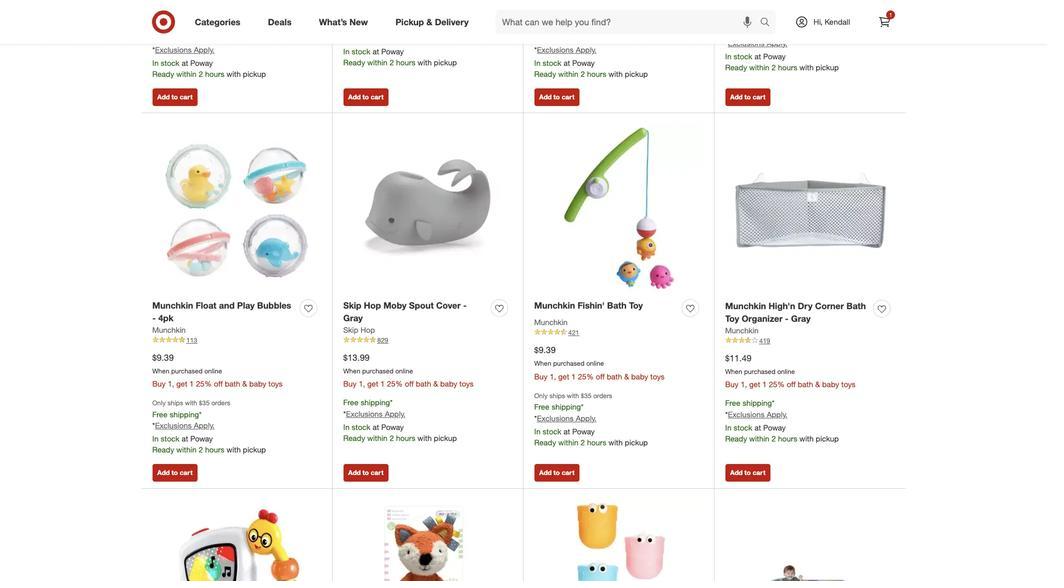 Task type: locate. For each thing, give the bounding box(es) containing it.
gray up skip hop
[[343, 312, 363, 323]]

gray
[[343, 312, 363, 323], [792, 313, 811, 324]]

online down '419' "link"
[[778, 367, 795, 375]]

purchased down 421
[[554, 359, 585, 367]]

munchkin link for munchkin fishin' bath toy
[[535, 317, 568, 328]]

skip up skip hop
[[343, 300, 362, 311]]

2 buy 1, get 1 25% off bath & baby toys from the left
[[535, 4, 665, 13]]

0 horizontal spatial $9.39
[[152, 352, 174, 363]]

add
[[157, 93, 170, 101], [348, 93, 361, 101], [540, 93, 552, 101], [731, 93, 743, 101], [157, 468, 170, 477], [348, 468, 361, 477], [540, 468, 552, 477], [731, 468, 743, 477]]

free shipping * * exclusions apply. in stock at  poway ready within 2 hours with pickup down $13.99 when purchased online buy 1, get 1 25% off bath & baby toys
[[343, 398, 457, 443]]

25% for skip hop moby spout cover - gray
[[387, 379, 403, 388]]

stock
[[352, 47, 371, 56], [734, 51, 753, 61], [161, 58, 180, 68], [543, 58, 562, 68], [352, 422, 371, 432], [734, 423, 753, 432], [543, 427, 562, 436], [161, 434, 180, 443]]

free shipping * * exclusions apply. in stock at  poway ready within 2 hours with pickup down $11.49 when purchased online buy 1, get 1 25% off bath & baby toys
[[726, 398, 839, 443]]

1 horizontal spatial munchkin link
[[535, 317, 568, 328]]

online down 421 link
[[587, 359, 604, 367]]

buy
[[152, 4, 166, 13], [535, 4, 548, 13], [535, 372, 548, 381], [152, 379, 166, 388], [343, 379, 357, 388], [726, 380, 739, 389]]

1 buy 1, get 1 25% off bath & baby toys from the left
[[152, 4, 283, 13]]

munchkin for munchkin high'n dry corner bath toy organizer - gray's munchkin link
[[726, 325, 759, 335]]

apply.
[[767, 38, 788, 48], [194, 45, 215, 55], [576, 45, 597, 55], [385, 409, 406, 419], [767, 410, 788, 419], [576, 413, 597, 423], [194, 421, 215, 430]]

1, for munchkin float and play bubbles - 4pk
[[168, 379, 174, 388]]

what's new
[[319, 16, 368, 27]]

25% inside $11.49 when purchased online buy 1, get 1 25% off bath & baby toys
[[769, 380, 785, 389]]

pickup
[[396, 16, 424, 27]]

0 horizontal spatial -
[[152, 312, 156, 323]]

shipping inside only ships with $35 orders free shipping * exclusions apply. in stock at  poway ready within 2 hours with pickup
[[170, 34, 199, 43]]

2 inside in stock at  poway ready within 2 hours with pickup
[[390, 58, 394, 67]]

1 skip from the top
[[343, 300, 362, 311]]

ready
[[343, 58, 365, 67], [726, 62, 748, 72], [152, 69, 174, 79], [535, 69, 557, 79], [343, 433, 365, 443], [726, 434, 748, 443], [535, 437, 557, 447], [152, 445, 174, 454]]

munchkin high'n dry corner bath toy organizer - gray
[[726, 300, 867, 324]]

- left 4pk
[[152, 312, 156, 323]]

munchkin up 421
[[535, 300, 576, 311]]

& inside $13.99 when purchased online buy 1, get 1 25% off bath & baby toys
[[434, 379, 438, 388]]

pickup inside in stock at  poway ready within 2 hours with pickup
[[434, 58, 457, 67]]

0 horizontal spatial $9.39 when purchased online buy 1, get 1 25% off bath & baby toys
[[152, 352, 283, 388]]

1 horizontal spatial $9.39 when purchased online buy 1, get 1 25% off bath & baby toys
[[535, 344, 665, 381]]

baby for munchkin fishin' bath toy
[[632, 372, 649, 381]]

&
[[243, 4, 247, 13], [625, 4, 630, 13], [427, 16, 433, 27], [625, 372, 630, 381], [243, 379, 247, 388], [434, 379, 438, 388], [816, 380, 821, 389]]

0 horizontal spatial toy
[[629, 300, 643, 311]]

1, inside $11.49 when purchased online buy 1, get 1 25% off bath & baby toys
[[741, 380, 748, 389]]

bath for munchkin high'n dry corner bath toy organizer - gray
[[798, 380, 814, 389]]

online inside $13.99 when purchased online buy 1, get 1 25% off bath & baby toys
[[396, 367, 413, 375]]

munchkin fishin' bath toy image
[[535, 124, 704, 293], [535, 124, 704, 293]]

purchased inside $13.99 when purchased online buy 1, get 1 25% off bath & baby toys
[[362, 367, 394, 375]]

exclusions apply. link
[[728, 38, 788, 48], [155, 45, 215, 55], [537, 45, 597, 55], [346, 409, 406, 419], [728, 410, 788, 419], [537, 413, 597, 423], [155, 421, 215, 430]]

online down 829 link at the left bottom of page
[[396, 367, 413, 375]]

toy up 421 link
[[629, 300, 643, 311]]

113 link
[[152, 335, 322, 345]]

bath
[[607, 300, 627, 311], [847, 300, 867, 311]]

exclusions
[[728, 38, 765, 48], [155, 45, 192, 55], [537, 45, 574, 55], [346, 409, 383, 419], [728, 410, 765, 419], [537, 413, 574, 423], [155, 421, 192, 430]]

munchkin link
[[535, 317, 568, 328], [152, 324, 186, 335], [726, 325, 759, 336]]

1 horizontal spatial free shipping * * exclusions apply. in stock at  poway ready within 2 hours with pickup
[[726, 398, 839, 443]]

get
[[176, 4, 188, 13], [559, 4, 570, 13], [559, 372, 570, 381], [176, 379, 188, 388], [368, 379, 379, 388], [750, 380, 761, 389]]

in
[[343, 47, 350, 56], [726, 51, 732, 61], [152, 58, 159, 68], [535, 58, 541, 68], [343, 422, 350, 432], [726, 423, 732, 432], [535, 427, 541, 436], [152, 434, 159, 443]]

toys inside $11.49 when purchased online buy 1, get 1 25% off bath & baby toys
[[842, 380, 856, 389]]

online down "113" link
[[205, 367, 222, 375]]

bath right fishin'
[[607, 300, 627, 311]]

hop
[[364, 300, 381, 311], [361, 325, 375, 334]]

munchkin float and play bubbles - 4pk link
[[152, 299, 296, 324]]

$9.39 when purchased online buy 1, get 1 25% off bath & baby toys
[[535, 344, 665, 381], [152, 352, 283, 388]]

baby einstein take along tunes musical toy image
[[152, 499, 322, 581], [152, 499, 322, 581]]

ready inside in stock at  poway ready within 2 hours with pickup
[[343, 58, 365, 67]]

in inside in stock at  poway ready within 2 hours with pickup
[[343, 47, 350, 56]]

skip
[[343, 300, 362, 311], [343, 325, 359, 334]]

purchased
[[554, 359, 585, 367], [171, 367, 203, 375], [362, 367, 394, 375], [745, 367, 776, 375]]

new
[[350, 16, 368, 27]]

cart
[[180, 93, 193, 101], [371, 93, 384, 101], [562, 93, 575, 101], [753, 93, 766, 101], [180, 468, 193, 477], [371, 468, 384, 477], [562, 468, 575, 477], [753, 468, 766, 477]]

hop inside skip hop moby spout cover - gray
[[364, 300, 381, 311]]

to
[[172, 93, 178, 101], [363, 93, 369, 101], [554, 93, 560, 101], [745, 93, 751, 101], [172, 468, 178, 477], [363, 468, 369, 477], [554, 468, 560, 477], [745, 468, 751, 477]]

bubbles
[[257, 300, 291, 311]]

421 link
[[535, 328, 704, 337]]

purchased down 113
[[171, 367, 203, 375]]

bath for munchkin float and play bubbles - 4pk
[[225, 379, 240, 388]]

free shipping * * exclusions apply. in stock at  poway ready within 2 hours with pickup
[[343, 398, 457, 443], [726, 398, 839, 443]]

1 horizontal spatial $9.39
[[535, 344, 556, 355]]

gray down dry at the bottom of the page
[[792, 313, 811, 324]]

25% for munchkin fishin' bath toy
[[578, 372, 594, 381]]

with inside in stock at  poway ready within 2 hours with pickup
[[418, 58, 432, 67]]

add to cart button
[[152, 88, 198, 106], [343, 88, 389, 106], [535, 88, 580, 106], [726, 88, 771, 106], [152, 464, 198, 482], [343, 464, 389, 482], [535, 464, 580, 482], [726, 464, 771, 482]]

$9.39 for munchkin float and play bubbles - 4pk
[[152, 352, 174, 363]]

cover
[[436, 300, 461, 311]]

What can we help you find? suggestions appear below search field
[[496, 10, 763, 34]]

munchkin link down munchkin fishin' bath toy link on the right of the page
[[535, 317, 568, 328]]

with
[[758, 16, 771, 25], [185, 23, 197, 32], [567, 23, 580, 32], [418, 58, 432, 67], [800, 62, 814, 72], [227, 69, 241, 79], [609, 69, 623, 79], [567, 391, 580, 400], [185, 399, 197, 407], [418, 433, 432, 443], [800, 434, 814, 443], [609, 437, 623, 447], [227, 445, 241, 454]]

-
[[463, 300, 467, 311], [152, 312, 156, 323], [786, 313, 789, 324]]

2 horizontal spatial -
[[786, 313, 789, 324]]

munchkin inside munchkin high'n dry corner bath toy organizer - gray
[[726, 300, 767, 311]]

hi,
[[814, 17, 823, 26]]

off for munchkin fishin' bath toy
[[596, 372, 605, 381]]

poway
[[382, 47, 404, 56], [764, 51, 786, 61], [190, 58, 213, 68], [573, 58, 595, 68], [382, 422, 404, 432], [764, 423, 786, 432], [573, 427, 595, 436], [190, 434, 213, 443]]

munchkin up organizer
[[726, 300, 767, 311]]

baby inside $13.99 when purchased online buy 1, get 1 25% off bath & baby toys
[[441, 379, 458, 388]]

shipping
[[361, 22, 390, 32], [743, 27, 772, 36], [170, 34, 199, 43], [552, 34, 581, 43], [361, 398, 390, 407], [743, 398, 772, 408], [552, 402, 581, 411], [170, 409, 199, 419]]

hop for skip hop moby spout cover - gray
[[364, 300, 381, 311]]

off inside $13.99 when purchased online buy 1, get 1 25% off bath & baby toys
[[405, 379, 414, 388]]

infantino go gaga! foldable soft foam mat image
[[726, 499, 895, 581], [726, 499, 895, 581]]

stock inside only ships with $35 orders free shipping * exclusions apply. in stock at  poway ready within 2 hours with pickup
[[161, 58, 180, 68]]

dry
[[798, 300, 813, 311]]

munchkin down 4pk
[[152, 325, 186, 334]]

buy 1, get 1 25% off bath & baby toys
[[152, 4, 283, 13], [535, 4, 665, 13]]

toys
[[269, 4, 283, 13], [651, 4, 665, 13], [651, 372, 665, 381], [269, 379, 283, 388], [460, 379, 474, 388], [842, 380, 856, 389]]

orders inside only ships with $35 orders free shipping * exclusions apply. in stock at  poway ready within 2 hours with pickup
[[212, 23, 231, 32]]

bath inside $13.99 when purchased online buy 1, get 1 25% off bath & baby toys
[[416, 379, 431, 388]]

purchased for high'n
[[745, 367, 776, 375]]

0 vertical spatial skip
[[343, 300, 362, 311]]

toys inside $13.99 when purchased online buy 1, get 1 25% off bath & baby toys
[[460, 379, 474, 388]]

get inside $13.99 when purchased online buy 1, get 1 25% off bath & baby toys
[[368, 379, 379, 388]]

skip inside skip hop moby spout cover - gray
[[343, 300, 362, 311]]

25% inside $13.99 when purchased online buy 1, get 1 25% off bath & baby toys
[[387, 379, 403, 388]]

free inside only ships with $35 orders free shipping * exclusions apply. in stock at  poway ready within 2 hours with pickup
[[152, 34, 168, 43]]

- right the cover
[[463, 300, 467, 311]]

what's new link
[[310, 10, 382, 34]]

1 horizontal spatial -
[[463, 300, 467, 311]]

1 vertical spatial skip
[[343, 325, 359, 334]]

play
[[237, 300, 255, 311]]

$13.99 when purchased online buy 1, get 1 25% off bath & baby toys
[[343, 352, 474, 388]]

at
[[373, 47, 379, 56], [755, 51, 762, 61], [182, 58, 188, 68], [564, 58, 571, 68], [373, 422, 379, 432], [755, 423, 762, 432], [564, 427, 571, 436], [182, 434, 188, 443]]

in inside only ships with $35 orders free shipping * exclusions apply. in stock at  poway ready within 2 hours with pickup
[[152, 58, 159, 68]]

- inside skip hop moby spout cover - gray
[[463, 300, 467, 311]]

purchased for hop
[[362, 367, 394, 375]]

munchkin down organizer
[[726, 325, 759, 335]]

when inside $13.99 when purchased online buy 1, get 1 25% off bath & baby toys
[[343, 367, 361, 375]]

toy inside munchkin high'n dry corner bath toy organizer - gray
[[726, 313, 740, 324]]

1 inside $13.99 when purchased online buy 1, get 1 25% off bath & baby toys
[[381, 379, 385, 388]]

& inside $11.49 when purchased online buy 1, get 1 25% off bath & baby toys
[[816, 380, 821, 389]]

2
[[390, 58, 394, 67], [772, 62, 776, 72], [199, 69, 203, 79], [581, 69, 585, 79], [390, 433, 394, 443], [772, 434, 776, 443], [581, 437, 585, 447], [199, 445, 203, 454]]

delivery
[[435, 16, 469, 27]]

munchkin inside munchkin float and play bubbles - 4pk
[[152, 300, 193, 311]]

0 vertical spatial hop
[[364, 300, 381, 311]]

skip hop link
[[343, 324, 375, 335]]

toys for munchkin fishin' bath toy
[[651, 372, 665, 381]]

off for munchkin float and play bubbles - 4pk
[[214, 379, 223, 388]]

poway inside in stock at  poway ready within 2 hours with pickup
[[382, 47, 404, 56]]

hi, kendall
[[814, 17, 851, 26]]

1,
[[168, 4, 174, 13], [550, 4, 557, 13], [550, 372, 557, 381], [168, 379, 174, 388], [359, 379, 365, 388], [741, 380, 748, 389]]

gray inside munchkin high'n dry corner bath toy organizer - gray
[[792, 313, 811, 324]]

only
[[726, 16, 739, 25], [152, 23, 166, 32], [535, 23, 548, 32], [535, 391, 548, 400], [152, 399, 166, 407]]

0 horizontal spatial munchkin link
[[152, 324, 186, 335]]

orders
[[785, 16, 804, 25], [212, 23, 231, 32], [594, 23, 613, 32], [594, 391, 613, 400], [212, 399, 231, 407]]

0 horizontal spatial buy 1, get 1 25% off bath & baby toys
[[152, 4, 283, 13]]

bath right corner
[[847, 300, 867, 311]]

*
[[772, 27, 775, 36], [581, 34, 584, 43], [726, 38, 728, 48], [152, 45, 155, 55], [535, 45, 537, 55], [390, 398, 393, 407], [772, 398, 775, 408], [581, 402, 584, 411], [343, 409, 346, 419], [199, 409, 202, 419], [726, 410, 728, 419], [535, 413, 537, 423], [152, 421, 155, 430]]

when
[[535, 359, 552, 367], [152, 367, 170, 375], [343, 367, 361, 375], [726, 367, 743, 375]]

at inside in stock at  poway ready within 2 hours with pickup
[[373, 47, 379, 56]]

fishin'
[[578, 300, 605, 311]]

off inside $11.49 when purchased online buy 1, get 1 25% off bath & baby toys
[[787, 380, 796, 389]]

skip hop moby spout cover - gray image
[[343, 124, 513, 293], [343, 124, 513, 293]]

deals link
[[259, 10, 305, 34]]

$9.39 when purchased online buy 1, get 1 25% off bath & baby toys down "113" link
[[152, 352, 283, 388]]

$9.39
[[535, 344, 556, 355], [152, 352, 174, 363]]

0 horizontal spatial gray
[[343, 312, 363, 323]]

buy for skip hop moby spout cover - gray
[[343, 379, 357, 388]]

munchkin link down 4pk
[[152, 324, 186, 335]]

toy
[[629, 300, 643, 311], [726, 313, 740, 324]]

purchased down $13.99
[[362, 367, 394, 375]]

munchkin
[[152, 300, 193, 311], [535, 300, 576, 311], [726, 300, 767, 311], [535, 317, 568, 327], [152, 325, 186, 334], [726, 325, 759, 335]]

bath for skip hop moby spout cover - gray
[[416, 379, 431, 388]]

- down high'n at the bottom right
[[786, 313, 789, 324]]

- inside munchkin high'n dry corner bath toy organizer - gray
[[786, 313, 789, 324]]

skip up $13.99
[[343, 325, 359, 334]]

1, inside $13.99 when purchased online buy 1, get 1 25% off bath & baby toys
[[359, 379, 365, 388]]

munchkin falls toddler bath toy image
[[535, 499, 704, 581], [535, 499, 704, 581]]

hop for skip hop
[[361, 325, 375, 334]]

$13.99
[[343, 352, 370, 363]]

stock inside in stock at  poway ready within 2 hours with pickup
[[352, 47, 371, 56]]

online inside $11.49 when purchased online buy 1, get 1 25% off bath & baby toys
[[778, 367, 795, 375]]

1 horizontal spatial toy
[[726, 313, 740, 324]]

search
[[755, 17, 782, 28]]

munchkin high'n dry corner bath toy organizer - gray image
[[726, 124, 895, 293], [726, 124, 895, 293]]

hop up $13.99
[[361, 325, 375, 334]]

hours
[[396, 58, 416, 67], [779, 62, 798, 72], [205, 69, 225, 79], [587, 69, 607, 79], [396, 433, 416, 443], [779, 434, 798, 443], [587, 437, 607, 447], [205, 445, 225, 454]]

get for munchkin high'n dry corner bath toy organizer - gray
[[750, 380, 761, 389]]

25%
[[196, 4, 212, 13], [578, 4, 594, 13], [578, 372, 594, 381], [196, 379, 212, 388], [387, 379, 403, 388], [769, 380, 785, 389]]

free
[[343, 22, 359, 32], [726, 27, 741, 36], [152, 34, 168, 43], [535, 34, 550, 43], [343, 398, 359, 407], [726, 398, 741, 408], [535, 402, 550, 411], [152, 409, 168, 419]]

829
[[378, 336, 389, 344]]

baby inside $11.49 when purchased online buy 1, get 1 25% off bath & baby toys
[[823, 380, 840, 389]]

get for munchkin fishin' bath toy
[[559, 372, 570, 381]]

419 link
[[726, 336, 895, 345]]

ships inside only ships with $35 orders free shipping * exclusions apply. in stock at  poway ready within 2 hours with pickup
[[168, 23, 183, 32]]

only ships with $35 orders free shipping * * exclusions apply. in stock at  poway ready within 2 hours with pickup
[[726, 16, 839, 72], [535, 23, 648, 79], [535, 391, 648, 447], [152, 399, 266, 454]]

online for moby
[[396, 367, 413, 375]]

baby for munchkin high'n dry corner bath toy organizer - gray
[[823, 380, 840, 389]]

2 skip from the top
[[343, 325, 359, 334]]

ships
[[741, 16, 757, 25], [168, 23, 183, 32], [550, 23, 565, 32], [550, 391, 565, 400], [168, 399, 183, 407]]

online for dry
[[778, 367, 795, 375]]

$35
[[772, 16, 783, 25], [199, 23, 210, 32], [581, 23, 592, 32], [581, 391, 592, 400], [199, 399, 210, 407]]

1 vertical spatial toy
[[726, 313, 740, 324]]

munchkin for munchkin fishin' bath toy
[[535, 300, 576, 311]]

1, for skip hop moby spout cover - gray
[[359, 379, 365, 388]]

1
[[190, 4, 194, 13], [572, 4, 576, 13], [890, 12, 893, 18], [572, 372, 576, 381], [190, 379, 194, 388], [381, 379, 385, 388], [763, 380, 767, 389]]

0 horizontal spatial bath
[[607, 300, 627, 311]]

munchkin up 4pk
[[152, 300, 193, 311]]

* inside only ships with $35 orders free shipping * exclusions apply. in stock at  poway ready within 2 hours with pickup
[[152, 45, 155, 55]]

buy inside $11.49 when purchased online buy 1, get 1 25% off bath & baby toys
[[726, 380, 739, 389]]

munchkin float and play bubbles - 4pk image
[[152, 124, 322, 293], [152, 124, 322, 293]]

toy left organizer
[[726, 313, 740, 324]]

within inside only ships with $35 orders free shipping * exclusions apply. in stock at  poway ready within 2 hours with pickup
[[176, 69, 197, 79]]

baby
[[249, 4, 266, 13], [632, 4, 649, 13], [632, 372, 649, 381], [249, 379, 266, 388], [441, 379, 458, 388], [823, 380, 840, 389]]

1 horizontal spatial bath
[[847, 300, 867, 311]]

deals
[[268, 16, 292, 27]]

buy for munchkin float and play bubbles - 4pk
[[152, 379, 166, 388]]

get inside $11.49 when purchased online buy 1, get 1 25% off bath & baby toys
[[750, 380, 761, 389]]

purchased inside $11.49 when purchased online buy 1, get 1 25% off bath & baby toys
[[745, 367, 776, 375]]

exclusions inside only ships with $35 orders free shipping * exclusions apply. in stock at  poway ready within 2 hours with pickup
[[155, 45, 192, 55]]

munchkin down munchkin fishin' bath toy link on the right of the page
[[535, 317, 568, 327]]

when inside $11.49 when purchased online buy 1, get 1 25% off bath & baby toys
[[726, 367, 743, 375]]

ready inside only ships with $35 orders free shipping * exclusions apply. in stock at  poway ready within 2 hours with pickup
[[152, 69, 174, 79]]

munchkin fishin' bath toy
[[535, 300, 643, 311]]

pickup
[[434, 58, 457, 67], [816, 62, 839, 72], [243, 69, 266, 79], [625, 69, 648, 79], [434, 433, 457, 443], [816, 434, 839, 443], [625, 437, 648, 447], [243, 445, 266, 454]]

within
[[368, 58, 388, 67], [750, 62, 770, 72], [176, 69, 197, 79], [559, 69, 579, 79], [368, 433, 388, 443], [750, 434, 770, 443], [559, 437, 579, 447], [176, 445, 197, 454]]

bath inside $11.49 when purchased online buy 1, get 1 25% off bath & baby toys
[[798, 380, 814, 389]]

online
[[587, 359, 604, 367], [205, 367, 222, 375], [396, 367, 413, 375], [778, 367, 795, 375]]

at inside only ships with $35 orders free shipping * exclusions apply. in stock at  poway ready within 2 hours with pickup
[[182, 58, 188, 68]]

off
[[214, 4, 223, 13], [596, 4, 605, 13], [596, 372, 605, 381], [214, 379, 223, 388], [405, 379, 414, 388], [787, 380, 796, 389]]

munchkin link for munchkin high'n dry corner bath toy organizer - gray
[[726, 325, 759, 336]]

- inside munchkin float and play bubbles - 4pk
[[152, 312, 156, 323]]

1 vertical spatial hop
[[361, 325, 375, 334]]

buy inside $13.99 when purchased online buy 1, get 1 25% off bath & baby toys
[[343, 379, 357, 388]]

bath
[[225, 4, 240, 13], [607, 4, 623, 13], [607, 372, 623, 381], [225, 379, 240, 388], [416, 379, 431, 388], [798, 380, 814, 389]]

1 horizontal spatial buy 1, get 1 25% off bath & baby toys
[[535, 4, 665, 13]]

1 horizontal spatial gray
[[792, 313, 811, 324]]

online for bath
[[587, 359, 604, 367]]

2 horizontal spatial munchkin link
[[726, 325, 759, 336]]

2 inside only ships with $35 orders free shipping * exclusions apply. in stock at  poway ready within 2 hours with pickup
[[199, 69, 203, 79]]

421
[[569, 328, 580, 337]]

$9.39 when purchased online buy 1, get 1 25% off bath & baby toys down 421 link
[[535, 344, 665, 381]]

buy for munchkin high'n dry corner bath toy organizer - gray
[[726, 380, 739, 389]]

make believe ideas cutie snuggables easter plush stuffed animal - fox image
[[343, 499, 513, 581], [343, 499, 513, 581]]

munchkin link down organizer
[[726, 325, 759, 336]]

purchased for float
[[171, 367, 203, 375]]

purchased down $11.49
[[745, 367, 776, 375]]

0 horizontal spatial free shipping * * exclusions apply. in stock at  poway ready within 2 hours with pickup
[[343, 398, 457, 443]]

hop left moby
[[364, 300, 381, 311]]

skip hop moby spout cover - gray link
[[343, 299, 487, 324]]



Task type: describe. For each thing, give the bounding box(es) containing it.
25% for munchkin high'n dry corner bath toy organizer - gray
[[769, 380, 785, 389]]

$9.39 when purchased online buy 1, get 1 25% off bath & baby toys for fishin'
[[535, 344, 665, 381]]

munchkin high'n dry corner bath toy organizer - gray link
[[726, 300, 870, 325]]

buy for munchkin fishin' bath toy
[[535, 372, 548, 381]]

$9.39 for munchkin fishin' bath toy
[[535, 344, 556, 355]]

free shipping
[[343, 22, 390, 32]]

poway inside only ships with $35 orders free shipping * exclusions apply. in stock at  poway ready within 2 hours with pickup
[[190, 58, 213, 68]]

when for munchkin high'n dry corner bath toy organizer - gray
[[726, 367, 743, 375]]

online for and
[[205, 367, 222, 375]]

$11.49
[[726, 352, 752, 363]]

113
[[186, 336, 197, 344]]

pickup & delivery link
[[386, 10, 483, 34]]

buy 1, get 1 25% off bath & baby toys for apply.
[[152, 4, 283, 13]]

munchkin for munchkin link for munchkin float and play bubbles - 4pk
[[152, 325, 186, 334]]

toys for munchkin float and play bubbles - 4pk
[[269, 379, 283, 388]]

hours inside only ships with $35 orders free shipping * exclusions apply. in stock at  poway ready within 2 hours with pickup
[[205, 69, 225, 79]]

in stock at  poway ready within 2 hours with pickup
[[343, 47, 457, 67]]

$11.49 when purchased online buy 1, get 1 25% off bath & baby toys
[[726, 352, 856, 389]]

spout
[[409, 300, 434, 311]]

4pk
[[158, 312, 174, 323]]

off for munchkin high'n dry corner bath toy organizer - gray
[[787, 380, 796, 389]]

only ships with $35 orders free shipping * exclusions apply. in stock at  poway ready within 2 hours with pickup
[[152, 23, 266, 79]]

only inside only ships with $35 orders free shipping * exclusions apply. in stock at  poway ready within 2 hours with pickup
[[152, 23, 166, 32]]

toys for munchkin high'n dry corner bath toy organizer - gray
[[842, 380, 856, 389]]

when for munchkin fishin' bath toy
[[535, 359, 552, 367]]

- for skip hop moby spout cover - gray
[[463, 300, 467, 311]]

1, for munchkin fishin' bath toy
[[550, 372, 557, 381]]

when for skip hop moby spout cover - gray
[[343, 367, 361, 375]]

get for munchkin float and play bubbles - 4pk
[[176, 379, 188, 388]]

0 vertical spatial toy
[[629, 300, 643, 311]]

buy 1, get 1 25% off bath & baby toys for exclusions
[[535, 4, 665, 13]]

when for munchkin float and play bubbles - 4pk
[[152, 367, 170, 375]]

categories
[[195, 16, 241, 27]]

munchkin fishin' bath toy link
[[535, 299, 643, 312]]

and
[[219, 300, 235, 311]]

- for munchkin float and play bubbles - 4pk
[[152, 312, 156, 323]]

skip for skip hop
[[343, 325, 359, 334]]

$9.39 when purchased online buy 1, get 1 25% off bath & baby toys for float
[[152, 352, 283, 388]]

within inside in stock at  poway ready within 2 hours with pickup
[[368, 58, 388, 67]]

search button
[[755, 10, 782, 36]]

what's
[[319, 16, 347, 27]]

skip hop
[[343, 325, 375, 334]]

get for skip hop moby spout cover - gray
[[368, 379, 379, 388]]

free shipping * * exclusions apply. in stock at  poway ready within 2 hours with pickup for $13.99
[[343, 398, 457, 443]]

25% for munchkin float and play bubbles - 4pk
[[196, 379, 212, 388]]

baby for skip hop moby spout cover - gray
[[441, 379, 458, 388]]

free shipping * * exclusions apply. in stock at  poway ready within 2 hours with pickup for $11.49
[[726, 398, 839, 443]]

munchkin link for munchkin float and play bubbles - 4pk
[[152, 324, 186, 335]]

corner
[[816, 300, 845, 311]]

1 inside $11.49 when purchased online buy 1, get 1 25% off bath & baby toys
[[763, 380, 767, 389]]

1, for munchkin high'n dry corner bath toy organizer - gray
[[741, 380, 748, 389]]

high'n
[[769, 300, 796, 311]]

toys for skip hop moby spout cover - gray
[[460, 379, 474, 388]]

kendall
[[825, 17, 851, 26]]

munchkin float and play bubbles - 4pk
[[152, 300, 291, 323]]

organizer
[[742, 313, 783, 324]]

pickup inside only ships with $35 orders free shipping * exclusions apply. in stock at  poway ready within 2 hours with pickup
[[243, 69, 266, 79]]

bath inside munchkin high'n dry corner bath toy organizer - gray
[[847, 300, 867, 311]]

munchkin for munchkin link associated with munchkin fishin' bath toy
[[535, 317, 568, 327]]

categories link
[[186, 10, 254, 34]]

skip for skip hop moby spout cover - gray
[[343, 300, 362, 311]]

829 link
[[343, 335, 513, 345]]

baby for munchkin float and play bubbles - 4pk
[[249, 379, 266, 388]]

off for skip hop moby spout cover - gray
[[405, 379, 414, 388]]

bath for munchkin fishin' bath toy
[[607, 372, 623, 381]]

pickup & delivery
[[396, 16, 469, 27]]

gray inside skip hop moby spout cover - gray
[[343, 312, 363, 323]]

hours inside in stock at  poway ready within 2 hours with pickup
[[396, 58, 416, 67]]

apply. inside only ships with $35 orders free shipping * exclusions apply. in stock at  poway ready within 2 hours with pickup
[[194, 45, 215, 55]]

moby
[[384, 300, 407, 311]]

1 link
[[873, 10, 897, 34]]

skip hop moby spout cover - gray
[[343, 300, 467, 323]]

munchkin for munchkin high'n dry corner bath toy organizer - gray
[[726, 300, 767, 311]]

munchkin for munchkin float and play bubbles - 4pk
[[152, 300, 193, 311]]

$35 inside only ships with $35 orders free shipping * exclusions apply. in stock at  poway ready within 2 hours with pickup
[[199, 23, 210, 32]]

419
[[760, 336, 771, 345]]

purchased for fishin'
[[554, 359, 585, 367]]

float
[[196, 300, 217, 311]]



Task type: vqa. For each thing, say whether or not it's contained in the screenshot.
THE MUNCHKIN related to Munchkin Float and Play Bubbles - 4pk
yes



